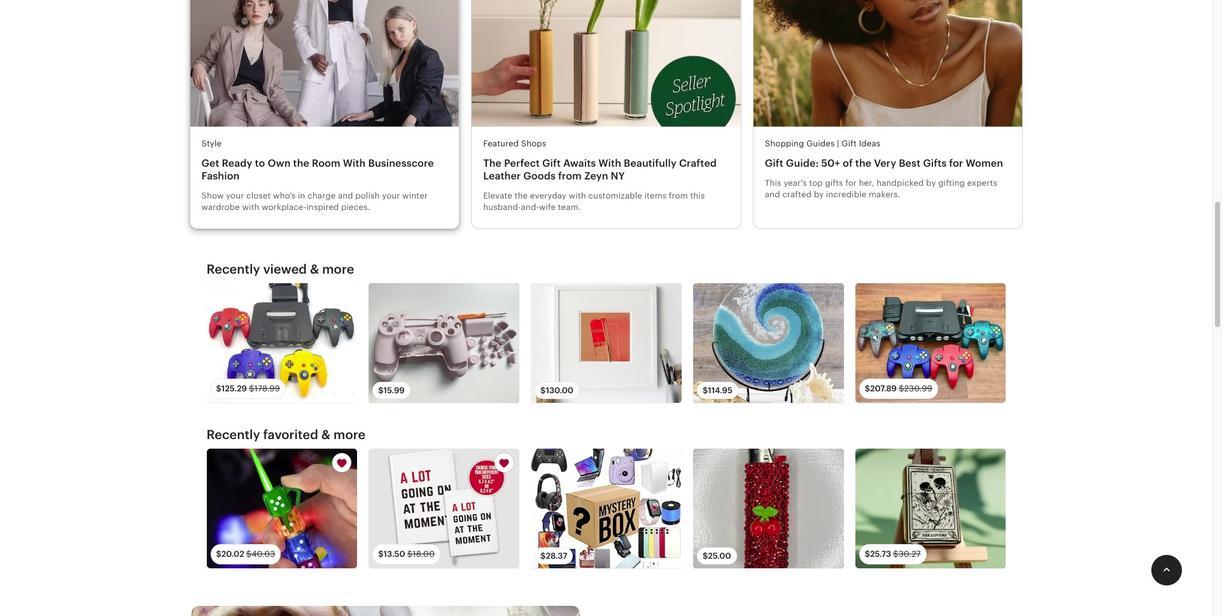 Task type: describe. For each thing, give the bounding box(es) containing it.
team.
[[558, 203, 581, 212]]

customizable
[[589, 191, 643, 201]]

fashion
[[202, 170, 240, 182]]

who's
[[273, 191, 296, 201]]

20.02
[[222, 549, 244, 559]]

incredible
[[826, 190, 867, 200]]

with inside elevate the everyday with customizable items from this husband-and-wife team.
[[569, 191, 586, 201]]

ny
[[611, 170, 625, 182]]

ideas
[[859, 139, 881, 148]]

contemporary abstract painting in small size, original framed artwork, oil painting on canvas, original framed wall art, small art large mat image
[[531, 283, 682, 403]]

beautifully
[[624, 157, 677, 169]]

1 horizontal spatial for
[[950, 157, 964, 169]]

shopping
[[765, 139, 805, 148]]

experts
[[968, 178, 998, 188]]

shops
[[521, 139, 547, 148]]

$ 20.02 $ 40.03
[[216, 549, 275, 559]]

perfect
[[504, 157, 540, 169]]

get ready to own the room with businesscore fashion link
[[202, 157, 448, 183]]

50+
[[822, 157, 841, 169]]

& for favorited
[[321, 428, 331, 442]]

for inside this year's top gifts for her, handpicked by gifting experts and crafted by incredible makers.
[[846, 178, 857, 188]]

viewed
[[263, 262, 307, 276]]

$ 25.00
[[703, 551, 732, 561]]

husband-
[[483, 203, 521, 212]]

25.00
[[708, 551, 732, 561]]

more for recently favorited & more
[[334, 428, 366, 442]]

pieces.
[[341, 203, 370, 212]]

recently favorited & more
[[207, 428, 366, 442]]

shopping guides
[[765, 139, 835, 148]]

gifts
[[924, 157, 947, 169]]

get ready to own the room with businesscore fashion
[[202, 157, 434, 182]]

personalised lighter with the lovers tarot card engraved design, refillable and reusable lighter, couples anniversary, wedding gift image
[[856, 449, 1007, 569]]

handpicked
[[877, 178, 924, 188]]

$ 125.29 $ 178.99
[[216, 384, 280, 393]]

shiny light dice windproof refillable lighter dice lighter cool gadget pocket lighter christmas gift for girl boy women friends gift image
[[207, 449, 357, 569]]

the inside elevate the everyday with customizable items from this husband-and-wife team.
[[515, 191, 528, 201]]

guide:
[[786, 157, 819, 169]]

show your closet who's in charge and polish your winter wardrobe with workplace-inspired pieces.
[[202, 191, 428, 212]]

cherry red lighter image
[[693, 449, 844, 569]]

polish
[[356, 191, 380, 201]]

18.00
[[413, 549, 435, 559]]

1 horizontal spatial by
[[927, 178, 937, 188]]

178.99
[[255, 384, 280, 393]]

makers.
[[869, 190, 901, 200]]

her,
[[859, 178, 875, 188]]

this
[[691, 191, 705, 201]]

25.73
[[871, 549, 892, 559]]

and inside the show your closet who's in charge and polish your winter wardrobe with workplace-inspired pieces.
[[338, 191, 353, 201]]

the perfect gift awaits with beautifully crafted leather goods from zeyn ny link
[[483, 157, 730, 183]]

gift for gift guide: 50+ of the very best gifts for women
[[765, 157, 784, 169]]

own
[[268, 157, 291, 169]]

elevate the everyday with customizable items from this husband-and-wife team.
[[483, 191, 705, 212]]

crafted
[[680, 157, 717, 169]]

$ 207.89 $ 230.99
[[865, 384, 933, 393]]

inspired
[[306, 203, 339, 212]]

$ 130.00
[[541, 386, 574, 395]]

2 your from the left
[[382, 191, 400, 201]]

goods
[[524, 170, 556, 182]]

crafted
[[783, 190, 812, 200]]

$ 25.73 $ 30.27
[[865, 549, 921, 559]]

125.29
[[222, 384, 247, 393]]

with inside get ready to own the room with businesscore fashion
[[343, 157, 366, 169]]

very
[[875, 157, 897, 169]]

$ 28.37
[[541, 551, 568, 561]]

recently for recently favorited & more
[[207, 428, 260, 442]]

items
[[645, 191, 667, 201]]



Task type: locate. For each thing, give the bounding box(es) containing it.
more inside "link"
[[322, 262, 354, 276]]

to
[[255, 157, 265, 169]]

1 vertical spatial from
[[669, 191, 688, 201]]

the right of at the top of page
[[856, 157, 872, 169]]

30.27
[[899, 549, 921, 559]]

$ 15.99
[[378, 386, 405, 395]]

recently for recently viewed & more
[[207, 262, 260, 276]]

by down gifts
[[927, 178, 937, 188]]

gift for gift ideas
[[842, 139, 857, 148]]

with inside the perfect gift awaits with beautifully crafted leather goods from zeyn ny
[[599, 157, 622, 169]]

& right favorited
[[321, 428, 331, 442]]

0 horizontal spatial the
[[293, 157, 309, 169]]

1 horizontal spatial with
[[569, 191, 586, 201]]

114.95
[[708, 386, 733, 395]]

the right own
[[293, 157, 309, 169]]

& inside "link"
[[310, 262, 319, 276]]

1 vertical spatial by
[[814, 190, 824, 200]]

with down closet
[[242, 203, 260, 212]]

2 horizontal spatial the
[[856, 157, 872, 169]]

more right viewed
[[322, 262, 354, 276]]

the for room
[[293, 157, 309, 169]]

best
[[899, 157, 921, 169]]

featured shops
[[483, 139, 547, 148]]

230.99
[[905, 384, 933, 393]]

your up wardrobe
[[226, 191, 244, 201]]

gift guide: 50+ of the very best gifts for women link
[[765, 157, 1012, 170]]

closet
[[246, 191, 271, 201]]

top
[[810, 178, 823, 188]]

1 vertical spatial recently
[[207, 428, 260, 442]]

the
[[483, 157, 502, 169]]

elevate
[[483, 191, 513, 201]]

and down this
[[765, 190, 781, 200]]

guides
[[807, 139, 835, 148]]

0 vertical spatial recently
[[207, 262, 260, 276]]

207.89
[[871, 384, 897, 393]]

0 vertical spatial from
[[558, 170, 582, 182]]

15.99
[[384, 386, 405, 395]]

favorited
[[263, 428, 318, 442]]

custom ps4, playstation light sakura pink shell & buttons image
[[369, 283, 520, 403]]

13.50
[[384, 549, 405, 559]]

&
[[310, 262, 319, 276], [321, 428, 331, 442]]

room
[[312, 157, 341, 169]]

ready
[[222, 157, 253, 169]]

from inside the perfect gift awaits with beautifully crafted leather goods from zeyn ny
[[558, 170, 582, 182]]

0 vertical spatial for
[[950, 157, 964, 169]]

gifting
[[939, 178, 965, 188]]

your
[[226, 191, 244, 201], [382, 191, 400, 201]]

for up the "incredible"
[[846, 178, 857, 188]]

women
[[966, 157, 1004, 169]]

a lot going on at the moment planner journal gifts taylor swift inspired journal planner notebook personalized swiftie fan gift notebook-013 image
[[369, 449, 520, 569]]

recently inside "link"
[[207, 262, 260, 276]]

0 horizontal spatial and
[[338, 191, 353, 201]]

for
[[950, 157, 964, 169], [846, 178, 857, 188]]

by down top
[[814, 190, 824, 200]]

the for very
[[856, 157, 872, 169]]

2 with from the left
[[599, 157, 622, 169]]

1 horizontal spatial your
[[382, 191, 400, 201]]

with up ny on the top of page
[[599, 157, 622, 169]]

the up and-
[[515, 191, 528, 201]]

recently viewed & more
[[207, 262, 354, 276]]

1 horizontal spatial and
[[765, 190, 781, 200]]

with inside the show your closet who's in charge and polish your winter wardrobe with workplace-inspired pieces.
[[242, 203, 260, 212]]

2 horizontal spatial gift
[[842, 139, 857, 148]]

1 recently from the top
[[207, 262, 260, 276]]

recently down 125.29
[[207, 428, 260, 442]]

$ 13.50 $ 18.00
[[378, 549, 435, 559]]

gift guide: 50+ of the very best gifts for women
[[765, 157, 1004, 169]]

recently left viewed
[[207, 262, 260, 276]]

winter
[[403, 191, 428, 201]]

0 vertical spatial by
[[927, 178, 937, 188]]

gift inside the perfect gift awaits with beautifully crafted leather goods from zeyn ny
[[543, 157, 561, 169]]

nintendo 64 console bundle | up to 4 new controllers + game + cords | cleaned & tested image
[[856, 283, 1007, 403]]

2 recently from the top
[[207, 428, 260, 442]]

gift up of at the top of page
[[842, 139, 857, 148]]

in
[[298, 191, 305, 201]]

0 horizontal spatial with
[[343, 157, 366, 169]]

charge
[[308, 191, 336, 201]]

the inside gift guide: 50+ of the very best gifts for women link
[[856, 157, 872, 169]]

and
[[765, 190, 781, 200], [338, 191, 353, 201]]

$
[[216, 384, 222, 393], [249, 384, 255, 393], [865, 384, 871, 393], [899, 384, 905, 393], [378, 386, 384, 395], [541, 386, 546, 395], [703, 386, 708, 395], [216, 549, 222, 559], [246, 549, 252, 559], [378, 549, 384, 559], [407, 549, 413, 559], [865, 549, 871, 559], [894, 549, 899, 559], [541, 551, 546, 561], [703, 551, 708, 561]]

from inside elevate the everyday with customizable items from this husband-and-wife team.
[[669, 191, 688, 201]]

and-
[[521, 203, 539, 212]]

wife
[[539, 203, 556, 212]]

by
[[927, 178, 937, 188], [814, 190, 824, 200]]

gift up this
[[765, 157, 784, 169]]

workplace-
[[262, 203, 307, 212]]

leather
[[483, 170, 521, 182]]

for up gifting
[[950, 157, 964, 169]]

1 vertical spatial more
[[334, 428, 366, 442]]

the perfect gift awaits with beautifully crafted leather goods from zeyn ny
[[483, 157, 717, 182]]

$ 114.95
[[703, 386, 733, 395]]

1 your from the left
[[226, 191, 244, 201]]

this year's top gifts for her, handpicked by gifting experts and crafted by incredible makers.
[[765, 178, 998, 200]]

with up team. on the left top of page
[[569, 191, 586, 201]]

and up the pieces.
[[338, 191, 353, 201]]

gift ideas
[[842, 139, 881, 148]]

show
[[202, 191, 224, 201]]

the inside get ready to own the room with businesscore fashion
[[293, 157, 309, 169]]

style
[[202, 139, 222, 148]]

this
[[765, 178, 782, 188]]

get
[[202, 157, 219, 169]]

from left this at the right top
[[669, 191, 688, 201]]

1 vertical spatial with
[[242, 203, 260, 212]]

with
[[569, 191, 586, 201], [242, 203, 260, 212]]

1 with from the left
[[343, 157, 366, 169]]

1 vertical spatial &
[[321, 428, 331, 442]]

everyday
[[530, 191, 567, 201]]

0 horizontal spatial your
[[226, 191, 244, 201]]

0 horizontal spatial from
[[558, 170, 582, 182]]

recently viewed & more link
[[207, 262, 354, 277]]

40.03
[[252, 549, 275, 559]]

with
[[343, 157, 366, 169], [599, 157, 622, 169]]

more for recently viewed & more
[[322, 262, 354, 276]]

1 horizontal spatial the
[[515, 191, 528, 201]]

gift up goods
[[543, 157, 561, 169]]

0 horizontal spatial by
[[814, 190, 824, 200]]

premium electronics & accessories gift mystery box image
[[531, 449, 682, 569]]

0 vertical spatial more
[[322, 262, 354, 276]]

fused glass art panel round crashing ocean waves | rolling breaking wave sea blue glass | beach surf theme | unique birthday gifts image
[[693, 283, 844, 403]]

1 horizontal spatial gift
[[765, 157, 784, 169]]

0 vertical spatial with
[[569, 191, 586, 201]]

awaits
[[564, 157, 596, 169]]

0 horizontal spatial &
[[310, 262, 319, 276]]

and inside this year's top gifts for her, handpicked by gifting experts and crafted by incredible makers.
[[765, 190, 781, 200]]

from down 'awaits'
[[558, 170, 582, 182]]

featured
[[483, 139, 519, 148]]

zeyn
[[585, 170, 609, 182]]

28.37
[[546, 551, 568, 561]]

& right viewed
[[310, 262, 319, 276]]

gifts
[[826, 178, 844, 188]]

the
[[293, 157, 309, 169], [856, 157, 872, 169], [515, 191, 528, 201]]

with right room at the left top
[[343, 157, 366, 169]]

1 vertical spatial for
[[846, 178, 857, 188]]

more right favorited
[[334, 428, 366, 442]]

gift
[[842, 139, 857, 148], [543, 157, 561, 169], [765, 157, 784, 169]]

of
[[843, 157, 853, 169]]

130.00
[[546, 386, 574, 395]]

1 horizontal spatial with
[[599, 157, 622, 169]]

recently
[[207, 262, 260, 276], [207, 428, 260, 442]]

& for viewed
[[310, 262, 319, 276]]

your right the polish
[[382, 191, 400, 201]]

recently favorited & more link
[[207, 428, 366, 443]]

0 horizontal spatial gift
[[543, 157, 561, 169]]

businesscore
[[368, 157, 434, 169]]

1 horizontal spatial &
[[321, 428, 331, 442]]

wardrobe
[[202, 203, 240, 212]]

nintendo 64 console charcoal black n64 console region free + controller/s+ jumper pak + wires bundle image
[[207, 283, 357, 403]]

0 horizontal spatial for
[[846, 178, 857, 188]]

0 vertical spatial &
[[310, 262, 319, 276]]

0 horizontal spatial with
[[242, 203, 260, 212]]

1 horizontal spatial from
[[669, 191, 688, 201]]

year's
[[784, 178, 807, 188]]



Task type: vqa. For each thing, say whether or not it's contained in the screenshot.
first Friend from the right
no



